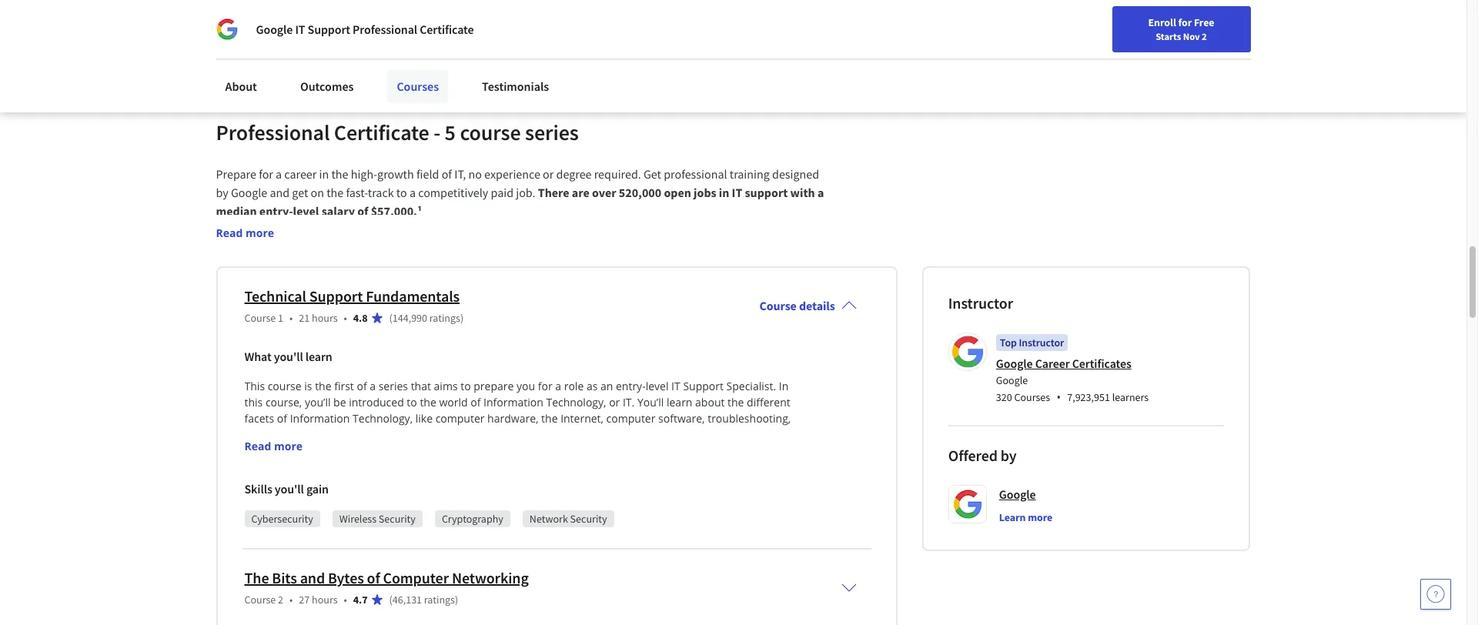 Task type: describe. For each thing, give the bounding box(es) containing it.
to down the customer
[[292, 444, 302, 458]]

what's
[[258, 444, 289, 458]]

a left career
[[276, 167, 282, 182]]

0 horizontal spatial this
[[245, 395, 263, 410]]

0 horizontal spatial information
[[290, 411, 350, 426]]

learn
[[1000, 511, 1026, 525]]

the bits and bytes of computer networking
[[245, 569, 529, 588]]

of up 4.7
[[367, 569, 380, 588]]

opens in a new tab image
[[302, 353, 314, 365]]

english button
[[1144, 0, 1237, 50]]

of inside prepare for a career in the high-growth field of it, no experience or degree required. get professional training designed by google and get on the fast-track to a competitively paid job.
[[442, 167, 452, 182]]

to inside prepare for a career in the high-growth field of it, no experience or degree required. get professional training designed by google and get on the fast-track to a competitively paid job.
[[397, 185, 407, 200]]

this course is the first of a series that aims to prepare you for a role as an entry-level it support specialist. in this course, you'll be introduced to the world of information technology, or it. you'll learn about the different facets of information technology, like computer hardware, the internet, computer software, troubleshooting, and customer service. this course covers a wide variety of topics in it that are designed to give you an overview of what's to come in this certificate program.
[[245, 379, 806, 458]]

computer
[[383, 569, 449, 588]]

role
[[564, 379, 584, 394]]

offered
[[949, 446, 998, 465]]

technical
[[245, 287, 306, 306]]

covers
[[418, 428, 450, 442]]

no
[[469, 167, 482, 182]]

in down service.
[[336, 444, 345, 458]]

( for fundamentals
[[389, 311, 393, 325]]

it
[[274, 23, 282, 39]]

it up software,
[[672, 379, 681, 394]]

career
[[284, 167, 317, 182]]

troubleshooting,
[[708, 411, 791, 426]]

about
[[225, 79, 257, 94]]

• left 27
[[290, 593, 293, 607]]

0 vertical spatial instructor
[[949, 294, 1014, 313]]

you'll
[[638, 395, 664, 410]]

is
[[304, 379, 312, 394]]

7,923,951
[[1068, 391, 1111, 405]]

$57,000.¹
[[371, 203, 422, 219]]

it right it
[[295, 22, 305, 37]]

are inside this course is the first of a series that aims to prepare you for a role as an entry-level it support specialist. in this course, you'll be introduced to the world of information technology, or it. you'll learn about the different facets of information technology, like computer hardware, the internet, computer software, troubleshooting, and customer service. this course covers a wide variety of topics in it that are designed to give you an overview of what's to come in this certificate program.
[[618, 428, 634, 442]]

jobs
[[694, 185, 717, 200]]

designed inside prepare for a career in the high-growth field of it, no experience or degree required. get professional training designed by google and get on the fast-track to a competitively paid job.
[[773, 167, 820, 182]]

starts
[[1156, 30, 1182, 42]]

5
[[445, 119, 456, 146]]

google career certificates link
[[997, 356, 1132, 371]]

1 horizontal spatial by
[[1001, 446, 1017, 465]]

2 computer from the left
[[607, 411, 656, 426]]

job.
[[516, 185, 536, 200]]

1 vertical spatial certificate
[[334, 119, 430, 146]]

it down internet,
[[583, 428, 592, 442]]

introduced
[[349, 395, 404, 410]]

1 computer from the left
[[436, 411, 485, 426]]

0 vertical spatial this
[[245, 379, 265, 394]]

security for wireless security
[[379, 512, 416, 526]]

field
[[417, 167, 439, 182]]

hours for bits
[[312, 593, 338, 607]]

course details
[[760, 298, 836, 314]]

what
[[245, 349, 272, 364]]

hours for support
[[312, 311, 338, 325]]

enroll for free starts nov 2
[[1149, 15, 1215, 42]]

google up 320
[[997, 374, 1028, 388]]

) for the bits and bytes of computer networking
[[455, 593, 458, 607]]

offered by
[[949, 446, 1017, 465]]

a left the wide
[[453, 428, 459, 442]]

and up 27
[[300, 569, 325, 588]]

be
[[334, 395, 346, 410]]

by inside prepare for a career in the high-growth field of it, no experience or degree required. get professional training designed by google and get on the fast-track to a competitively paid job.
[[216, 185, 229, 200]]

prepare
[[216, 167, 256, 182]]

ratings for the bits and bytes of computer networking
[[424, 593, 455, 607]]

in
[[779, 379, 789, 394]]

courses link
[[388, 69, 448, 103]]

4.8
[[353, 311, 368, 325]]

0 horizontal spatial 2
[[278, 593, 283, 607]]

courses inside "top instructor google career certificates google 320 courses • 7,923,951 learners"
[[1015, 391, 1051, 405]]

fast-
[[346, 185, 368, 200]]

high-
[[351, 167, 377, 182]]

) for technical support fundamentals
[[461, 311, 464, 325]]

english
[[1172, 17, 1209, 33]]

27
[[299, 593, 310, 607]]

0 vertical spatial support
[[308, 22, 350, 37]]

1 horizontal spatial your
[[1062, 18, 1082, 32]]

learn inside this course is the first of a series that aims to prepare you for a role as an entry-level it support specialist. in this course, you'll be introduced to the world of information technology, or it. you'll learn about the different facets of information technology, like computer hardware, the internet, computer software, troubleshooting, and customer service. this course covers a wide variety of topics in it that are designed to give you an overview of what's to come in this certificate program.
[[667, 395, 693, 410]]

google down top
[[997, 356, 1033, 371]]

for for prepare
[[259, 167, 273, 182]]

open
[[664, 185, 692, 200]]

a left the role
[[556, 379, 562, 394]]

read more for professional
[[216, 226, 274, 240]]

find
[[1040, 18, 1060, 32]]

median
[[216, 203, 257, 219]]

skills you'll gain
[[245, 482, 329, 497]]

google left social
[[256, 22, 293, 37]]

competitively
[[418, 185, 489, 200]]

google inside prepare for a career in the high-growth field of it, no experience or degree required. get professional training designed by google and get on the fast-track to a competitively paid job.
[[231, 185, 267, 200]]

to left give
[[685, 428, 696, 442]]

what you'll learn
[[245, 349, 333, 364]]

0 horizontal spatial your
[[402, 23, 425, 39]]

the right is
[[315, 379, 332, 394]]

performance
[[428, 23, 494, 39]]

course 1 • 21 hours •
[[245, 311, 347, 325]]

the up troubleshooting,
[[728, 395, 744, 410]]

to up the like
[[407, 395, 417, 410]]

0 vertical spatial information
[[484, 395, 544, 410]]

read for professional certificate - 5 course series
[[216, 226, 243, 240]]

more for what
[[274, 439, 303, 454]]

you'll
[[305, 395, 331, 410]]

in inside prepare for a career in the high-growth field of it, no experience or degree required. get professional training designed by google and get on the fast-track to a competitively paid job.
[[319, 167, 329, 182]]

support
[[745, 185, 788, 200]]

the up "topics"
[[542, 411, 558, 426]]

share
[[242, 23, 272, 39]]

over
[[592, 185, 617, 200]]

wide
[[462, 428, 486, 442]]

a inside there are over 520,000 open jobs in it support with a median entry-level salary of $57,000.¹
[[818, 185, 824, 200]]

1 vertical spatial that
[[595, 428, 615, 442]]

ratings for technical support fundamentals
[[430, 311, 461, 325]]

2 horizontal spatial course
[[460, 119, 521, 146]]

the left high-
[[332, 167, 349, 182]]

track
[[368, 185, 394, 200]]

topics
[[538, 428, 568, 442]]

are inside there are over 520,000 open jobs in it support with a median entry-level salary of $57,000.¹
[[572, 185, 590, 200]]

prepare for a career in the high-growth field of it, no experience or degree required. get professional training designed by google and get on the fast-track to a competitively paid job.
[[216, 167, 822, 200]]

course 2 • 27 hours •
[[245, 593, 347, 607]]

learn more
[[1000, 511, 1053, 525]]

1 vertical spatial this
[[358, 428, 378, 442]]

0 vertical spatial certificate
[[420, 22, 474, 37]]

growth
[[377, 167, 414, 182]]

courses inside "link"
[[397, 79, 439, 94]]

different
[[747, 395, 791, 410]]

career for new
[[1107, 18, 1136, 32]]

of inside there are over 520,000 open jobs in it support with a median entry-level salary of $57,000.¹
[[358, 203, 368, 219]]

and inside this course is the first of a series that aims to prepare you for a role as an entry-level it support specialist. in this course, you'll be introduced to the world of information technology, or it. you'll learn about the different facets of information technology, like computer hardware, the internet, computer software, troubleshooting, and customer service. this course covers a wide variety of topics in it that are designed to give you an overview of what's to come in this certificate program.
[[245, 428, 264, 442]]

with
[[791, 185, 815, 200]]

come
[[305, 444, 333, 458]]

0 horizontal spatial course
[[268, 379, 302, 394]]

144,990
[[393, 311, 427, 325]]

aims
[[434, 379, 458, 394]]

0 vertical spatial technology,
[[546, 395, 607, 410]]

1 horizontal spatial this
[[348, 444, 366, 458]]

46,131
[[393, 593, 422, 607]]

0 horizontal spatial technology,
[[353, 411, 413, 426]]

21
[[299, 311, 310, 325]]

level inside there are over 520,000 open jobs in it support with a median entry-level salary of $57,000.¹
[[293, 203, 319, 219]]

a up $57,000.¹
[[410, 185, 416, 200]]

gain
[[306, 482, 329, 497]]

course for the bits and bytes of computer networking
[[245, 593, 276, 607]]

get
[[644, 167, 662, 182]]

google link
[[1000, 485, 1036, 504]]

networking
[[452, 569, 529, 588]]

more for professional
[[246, 226, 274, 240]]



Task type: vqa. For each thing, say whether or not it's contained in the screenshot.
Outcomes
yes



Task type: locate. For each thing, give the bounding box(es) containing it.
0 horizontal spatial series
[[379, 379, 408, 394]]

1 horizontal spatial technology,
[[546, 395, 607, 410]]

series inside this course is the first of a series that aims to prepare you for a role as an entry-level it support specialist. in this course, you'll be introduced to the world of information technology, or it. you'll learn about the different facets of information technology, like computer hardware, the internet, computer software, troubleshooting, and customer service. this course covers a wide variety of topics in it that are designed to give you an overview of what's to come in this certificate program.
[[379, 379, 408, 394]]

0 vertical spatial are
[[572, 185, 590, 200]]

read more button
[[216, 225, 274, 241], [245, 438, 303, 455]]

0 horizontal spatial level
[[293, 203, 319, 219]]

-
[[434, 119, 441, 146]]

the
[[245, 569, 269, 588]]

share it on social media and in your performance review
[[242, 23, 530, 39]]

career for google
[[1036, 356, 1070, 371]]

1 ( from the top
[[389, 311, 393, 325]]

of right first
[[357, 379, 367, 394]]

degree
[[557, 167, 592, 182]]

fundamentals
[[366, 287, 460, 306]]

0 horizontal spatial read
[[216, 226, 243, 240]]

security right wireless
[[379, 512, 416, 526]]

overview
[[758, 428, 803, 442]]

enroll
[[1149, 15, 1177, 29]]

paid
[[491, 185, 514, 200]]

course right 5 at the top of the page
[[460, 119, 521, 146]]

and left get
[[270, 185, 290, 200]]

course details button
[[748, 277, 869, 335]]

0 vertical spatial entry-
[[259, 203, 293, 219]]

to up $57,000.¹
[[397, 185, 407, 200]]

• right the 1
[[290, 311, 293, 325]]

nov
[[1184, 30, 1201, 42]]

0 vertical spatial read more
[[216, 226, 274, 240]]

0 vertical spatial series
[[525, 119, 579, 146]]

read for what you'll learn
[[245, 439, 271, 454]]

2 vertical spatial more
[[1028, 511, 1053, 525]]

designed up with
[[773, 167, 820, 182]]

1 vertical spatial read
[[245, 439, 271, 454]]

you'll right the what
[[274, 349, 303, 364]]

for inside this course is the first of a series that aims to prepare you for a role as an entry-level it support specialist. in this course, you'll be introduced to the world of information technology, or it. you'll learn about the different facets of information technology, like computer hardware, the internet, computer software, troubleshooting, and customer service. this course covers a wide variety of topics in it that are designed to give you an overview of what's to come in this certificate program.
[[538, 379, 553, 394]]

2 security from the left
[[570, 512, 607, 526]]

learners
[[1113, 391, 1149, 405]]

0 horizontal spatial security
[[379, 512, 416, 526]]

level inside this course is the first of a series that aims to prepare you for a role as an entry-level it support specialist. in this course, you'll be introduced to the world of information technology, or it. you'll learn about the different facets of information technology, like computer hardware, the internet, computer software, troubleshooting, and customer service. this course covers a wide variety of topics in it that are designed to give you an overview of what's to come in this certificate program.
[[646, 379, 669, 394]]

of down the fast-
[[358, 203, 368, 219]]

0 vertical spatial (
[[389, 311, 393, 325]]

and inside prepare for a career in the high-growth field of it, no experience or degree required. get professional training designed by google and get on the fast-track to a competitively paid job.
[[270, 185, 290, 200]]

google career certificates image
[[951, 335, 985, 369]]

( for and
[[389, 593, 393, 607]]

instructor up top
[[949, 294, 1014, 313]]

information down you'll
[[290, 411, 350, 426]]

that left the aims
[[411, 379, 431, 394]]

1 vertical spatial by
[[1001, 446, 1017, 465]]

0 horizontal spatial you
[[517, 379, 535, 394]]

media
[[332, 23, 365, 39]]

instructor up google career certificates link
[[1019, 336, 1065, 350]]

details
[[799, 298, 836, 314]]

1 horizontal spatial instructor
[[1019, 336, 1065, 350]]

or left the it.
[[609, 395, 620, 410]]

0 vertical spatial learn
[[306, 349, 333, 364]]

1 horizontal spatial on
[[311, 185, 324, 200]]

your right find
[[1062, 18, 1082, 32]]

course down the
[[245, 593, 276, 607]]

2 horizontal spatial for
[[1179, 15, 1192, 29]]

more left the come
[[274, 439, 303, 454]]

0 vertical spatial more
[[246, 226, 274, 240]]

1 vertical spatial technology,
[[353, 411, 413, 426]]

or inside prepare for a career in the high-growth field of it, no experience or degree required. get professional training designed by google and get on the fast-track to a competitively paid job.
[[543, 167, 554, 182]]

it,
[[455, 167, 466, 182]]

( right the 4.8
[[389, 311, 393, 325]]

1 vertical spatial series
[[379, 379, 408, 394]]

certificate up the growth
[[334, 119, 430, 146]]

1 vertical spatial designed
[[637, 428, 683, 442]]

1 horizontal spatial computer
[[607, 411, 656, 426]]

1 horizontal spatial this
[[358, 428, 378, 442]]

0 horizontal spatial on
[[284, 23, 298, 39]]

(
[[389, 311, 393, 325], [389, 593, 393, 607]]

skills
[[245, 482, 272, 497]]

a up introduced on the bottom left of the page
[[370, 379, 376, 394]]

this down the what
[[245, 379, 265, 394]]

this up certificate
[[358, 428, 378, 442]]

entry- down get
[[259, 203, 293, 219]]

ratings
[[430, 311, 461, 325], [424, 593, 455, 607]]

•
[[290, 311, 293, 325], [344, 311, 347, 325], [1057, 389, 1062, 406], [290, 593, 293, 607], [344, 593, 347, 607]]

( 46,131 ratings )
[[389, 593, 458, 607]]

courses right 320
[[1015, 391, 1051, 405]]

1 vertical spatial read more
[[245, 439, 303, 454]]

are down degree
[[572, 185, 590, 200]]

2 vertical spatial for
[[538, 379, 553, 394]]

520,000
[[619, 185, 662, 200]]

0 vertical spatial by
[[216, 185, 229, 200]]

to
[[397, 185, 407, 200], [461, 379, 471, 394], [407, 395, 417, 410], [685, 428, 696, 442], [292, 444, 302, 458]]

for inside prepare for a career in the high-growth field of it, no experience or degree required. get professional training designed by google and get on the fast-track to a competitively paid job.
[[259, 167, 273, 182]]

1 vertical spatial are
[[618, 428, 634, 442]]

1 horizontal spatial information
[[484, 395, 544, 410]]

course for technical support fundamentals
[[245, 311, 276, 325]]

1 vertical spatial ratings
[[424, 593, 455, 607]]

certificate
[[369, 444, 418, 458]]

0 vertical spatial that
[[411, 379, 431, 394]]

career inside "top instructor google career certificates google 320 courses • 7,923,951 learners"
[[1036, 356, 1070, 371]]

4.7
[[353, 593, 368, 607]]

0 horizontal spatial instructor
[[949, 294, 1014, 313]]

on right get
[[311, 185, 324, 200]]

of down course,
[[277, 411, 287, 426]]

1 vertical spatial professional
[[216, 119, 330, 146]]

service.
[[317, 428, 355, 442]]

of right world on the left of page
[[471, 395, 481, 410]]

1
[[278, 311, 283, 325]]

of left "topics"
[[525, 428, 535, 442]]

about
[[696, 395, 725, 410]]

1 horizontal spatial courses
[[1015, 391, 1051, 405]]

1 vertical spatial support
[[309, 287, 363, 306]]

ratings right 144,990
[[430, 311, 461, 325]]

you'll for learn
[[274, 349, 303, 364]]

1 vertical spatial you
[[721, 428, 740, 442]]

hours right 27
[[312, 593, 338, 607]]

1 horizontal spatial level
[[646, 379, 669, 394]]

1 horizontal spatial read
[[245, 439, 271, 454]]

1 vertical spatial read more button
[[245, 438, 303, 455]]

this
[[245, 395, 263, 410], [348, 444, 366, 458]]

certificates
[[1073, 356, 1132, 371]]

google up learn
[[1000, 487, 1036, 502]]

computer down the it.
[[607, 411, 656, 426]]

a
[[276, 167, 282, 182], [410, 185, 416, 200], [818, 185, 824, 200], [370, 379, 376, 394], [556, 379, 562, 394], [453, 428, 459, 442]]

1 horizontal spatial security
[[570, 512, 607, 526]]

and right media
[[367, 23, 387, 39]]

• left the 4.8
[[344, 311, 347, 325]]

2
[[1202, 30, 1208, 42], [278, 593, 283, 607]]

support up the 4.8
[[309, 287, 363, 306]]

outcomes
[[300, 79, 354, 94]]

0 horizontal spatial designed
[[637, 428, 683, 442]]

• inside "top instructor google career certificates google 320 courses • 7,923,951 learners"
[[1057, 389, 1062, 406]]

320
[[997, 391, 1013, 405]]

computer
[[436, 411, 485, 426], [607, 411, 656, 426]]

google image
[[216, 18, 238, 40]]

security
[[379, 512, 416, 526], [570, 512, 607, 526]]

1 vertical spatial or
[[609, 395, 620, 410]]

in down internet,
[[571, 428, 580, 442]]

outcomes link
[[291, 69, 363, 103]]

0 vertical spatial 2
[[1202, 30, 1208, 42]]

entry- inside this course is the first of a series that aims to prepare you for a role as an entry-level it support specialist. in this course, you'll be introduced to the world of information technology, or it. you'll learn about the different facets of information technology, like computer hardware, the internet, computer software, troubleshooting, and customer service. this course covers a wide variety of topics in it that are designed to give you an overview of what's to come in this certificate program.
[[616, 379, 646, 394]]

professional certificate - 5 course series
[[216, 119, 579, 146]]

security right network
[[570, 512, 607, 526]]

hardware,
[[488, 411, 539, 426]]

0 horizontal spatial for
[[259, 167, 273, 182]]

read down "facets"
[[245, 439, 271, 454]]

read more for what
[[245, 439, 303, 454]]

0 vertical spatial an
[[601, 379, 613, 394]]

series up degree
[[525, 119, 579, 146]]

course
[[460, 119, 521, 146], [268, 379, 302, 394], [381, 428, 415, 442]]

technical support fundamentals
[[245, 287, 460, 306]]

1 vertical spatial entry-
[[616, 379, 646, 394]]

2 hours from the top
[[312, 593, 338, 607]]

this down service.
[[348, 444, 366, 458]]

1 vertical spatial hours
[[312, 593, 338, 607]]

of left it,
[[442, 167, 452, 182]]

1 horizontal spatial professional
[[353, 22, 418, 37]]

on
[[284, 23, 298, 39], [311, 185, 324, 200]]

or inside this course is the first of a series that aims to prepare you for a role as an entry-level it support specialist. in this course, you'll be introduced to the world of information technology, or it. you'll learn about the different facets of information technology, like computer hardware, the internet, computer software, troubleshooting, and customer service. this course covers a wide variety of topics in it that are designed to give you an overview of what's to come in this certificate program.
[[609, 395, 620, 410]]

the up the like
[[420, 395, 437, 410]]

1 vertical spatial career
[[1036, 356, 1070, 371]]

in right jobs
[[719, 185, 730, 200]]

1 horizontal spatial you
[[721, 428, 740, 442]]

professional
[[353, 22, 418, 37], [216, 119, 330, 146]]

• left 7,923,951
[[1057, 389, 1062, 406]]

experience
[[485, 167, 541, 182]]

more right learn
[[1028, 511, 1053, 525]]

help center image
[[1427, 585, 1446, 604]]

0 horizontal spatial entry-
[[259, 203, 293, 219]]

that
[[411, 379, 431, 394], [595, 428, 615, 442]]

0 vertical spatial professional
[[353, 22, 418, 37]]

read more down "facets"
[[245, 439, 303, 454]]

computer down world on the left of page
[[436, 411, 485, 426]]

1 horizontal spatial course
[[381, 428, 415, 442]]

hours right 21
[[312, 311, 338, 325]]

and
[[367, 23, 387, 39], [270, 185, 290, 200], [245, 428, 264, 442], [300, 569, 325, 588]]

0 horizontal spatial or
[[543, 167, 554, 182]]

0 horizontal spatial )
[[455, 593, 458, 607]]

entry- inside there are over 520,000 open jobs in it support with a median entry-level salary of $57,000.¹
[[259, 203, 293, 219]]

for for enroll
[[1179, 15, 1192, 29]]

0 vertical spatial designed
[[773, 167, 820, 182]]

1 vertical spatial course
[[268, 379, 302, 394]]

0 vertical spatial )
[[461, 311, 464, 325]]

( down the bits and bytes of computer networking
[[389, 593, 393, 607]]

courses up -
[[397, 79, 439, 94]]

1 vertical spatial for
[[259, 167, 273, 182]]

career right new
[[1107, 18, 1136, 32]]

1 horizontal spatial )
[[461, 311, 464, 325]]

entry- up the it.
[[616, 379, 646, 394]]

level down get
[[293, 203, 319, 219]]

course up course,
[[268, 379, 302, 394]]

0 horizontal spatial this
[[245, 379, 265, 394]]

learn up software,
[[667, 395, 693, 410]]

1 horizontal spatial entry-
[[616, 379, 646, 394]]

None search field
[[220, 10, 589, 40]]

read more button for what
[[245, 438, 303, 455]]

1 vertical spatial you'll
[[275, 482, 304, 497]]

certificate
[[420, 22, 474, 37], [334, 119, 430, 146]]

in
[[389, 23, 399, 39], [319, 167, 329, 182], [719, 185, 730, 200], [571, 428, 580, 442], [336, 444, 345, 458]]

google up median at left top
[[231, 185, 267, 200]]

1 vertical spatial (
[[389, 593, 393, 607]]

support inside this course is the first of a series that aims to prepare you for a role as an entry-level it support specialist. in this course, you'll be introduced to the world of information technology, or it. you'll learn about the different facets of information technology, like computer hardware, the internet, computer software, troubleshooting, and customer service. this course covers a wide variety of topics in it that are designed to give you an overview of what's to come in this certificate program.
[[683, 379, 724, 394]]

2 right nov at top right
[[1202, 30, 1208, 42]]

for
[[1179, 15, 1192, 29], [259, 167, 273, 182], [538, 379, 553, 394]]

it down training
[[732, 185, 743, 200]]

in right career
[[319, 167, 329, 182]]

( 144,990 ratings )
[[389, 311, 464, 325]]

it inside there are over 520,000 open jobs in it support with a median entry-level salary of $57,000.¹
[[732, 185, 743, 200]]

on inside prepare for a career in the high-growth field of it, no experience or degree required. get professional training designed by google and get on the fast-track to a competitively paid job.
[[311, 185, 324, 200]]

for right the prepare at the top of the page
[[259, 167, 273, 182]]

1 hours from the top
[[312, 311, 338, 325]]

top
[[1000, 336, 1017, 350]]

as
[[587, 379, 598, 394]]

1 vertical spatial courses
[[1015, 391, 1051, 405]]

1 vertical spatial information
[[290, 411, 350, 426]]

read more button down "facets"
[[245, 438, 303, 455]]

in inside there are over 520,000 open jobs in it support with a median entry-level salary of $57,000.¹
[[719, 185, 730, 200]]

0 horizontal spatial that
[[411, 379, 431, 394]]

on right it
[[284, 23, 298, 39]]

an
[[601, 379, 613, 394], [743, 428, 755, 442]]

0 horizontal spatial learn
[[306, 349, 333, 364]]

by
[[216, 185, 229, 200], [1001, 446, 1017, 465]]

of left what's
[[245, 444, 255, 458]]

1 horizontal spatial learn
[[667, 395, 693, 410]]

that down internet,
[[595, 428, 615, 442]]

find your new career
[[1040, 18, 1136, 32]]

2 vertical spatial support
[[683, 379, 724, 394]]

or up there
[[543, 167, 554, 182]]

variety
[[488, 428, 522, 442]]

1 horizontal spatial an
[[743, 428, 755, 442]]

you'll for gain
[[275, 482, 304, 497]]

google
[[256, 22, 293, 37], [231, 185, 267, 200], [997, 356, 1033, 371], [997, 374, 1028, 388], [1000, 487, 1036, 502]]

technology, down introduced on the bottom left of the page
[[353, 411, 413, 426]]

security for network security
[[570, 512, 607, 526]]

the up salary
[[327, 185, 344, 200]]

0 vertical spatial or
[[543, 167, 554, 182]]

are down the it.
[[618, 428, 634, 442]]

for inside enroll for free starts nov 2
[[1179, 15, 1192, 29]]

course
[[760, 298, 797, 314], [245, 311, 276, 325], [245, 593, 276, 607]]

course inside dropdown button
[[760, 298, 797, 314]]

0 vertical spatial level
[[293, 203, 319, 219]]

like
[[416, 411, 433, 426]]

• left 4.7
[[344, 593, 347, 607]]

0 vertical spatial on
[[284, 23, 298, 39]]

1 vertical spatial learn
[[667, 395, 693, 410]]

social
[[300, 23, 330, 39]]

technology,
[[546, 395, 607, 410], [353, 411, 413, 426]]

) down networking
[[455, 593, 458, 607]]

0 horizontal spatial by
[[216, 185, 229, 200]]

you'll left gain
[[275, 482, 304, 497]]

1 vertical spatial an
[[743, 428, 755, 442]]

professional
[[664, 167, 727, 182]]

1 vertical spatial on
[[311, 185, 324, 200]]

by down the prepare at the top of the page
[[216, 185, 229, 200]]

coursera career certificate image
[[960, 0, 1217, 85]]

instructor inside "top instructor google career certificates google 320 courses • 7,923,951 learners"
[[1019, 336, 1065, 350]]

designed inside this course is the first of a series that aims to prepare you for a role as an entry-level it support specialist. in this course, you'll be introduced to the world of information technology, or it. you'll learn about the different facets of information technology, like computer hardware, the internet, computer software, troubleshooting, and customer service. this course covers a wide variety of topics in it that are designed to give you an overview of what's to come in this certificate program.
[[637, 428, 683, 442]]

prepare
[[474, 379, 514, 394]]

ratings down computer
[[424, 593, 455, 607]]

technical support fundamentals link
[[245, 287, 460, 306]]

1 security from the left
[[379, 512, 416, 526]]

find your new career link
[[1032, 15, 1144, 35]]

1 vertical spatial this
[[348, 444, 366, 458]]

in right media
[[389, 23, 399, 39]]

0 vertical spatial read more button
[[216, 225, 274, 241]]

read down median at left top
[[216, 226, 243, 240]]

1 vertical spatial 2
[[278, 593, 283, 607]]

professional up courses "link"
[[353, 22, 418, 37]]

world
[[439, 395, 468, 410]]

internet,
[[561, 411, 604, 426]]

1 horizontal spatial are
[[618, 428, 634, 442]]

a right with
[[818, 185, 824, 200]]

information up the hardware,
[[484, 395, 544, 410]]

2 vertical spatial course
[[381, 428, 415, 442]]

google it support professional certificate
[[256, 22, 474, 37]]

this
[[245, 379, 265, 394], [358, 428, 378, 442]]

give
[[699, 428, 719, 442]]

1 horizontal spatial designed
[[773, 167, 820, 182]]

course,
[[266, 395, 302, 410]]

1 vertical spatial )
[[455, 593, 458, 607]]

0 horizontal spatial professional
[[216, 119, 330, 146]]

2 inside enroll for free starts nov 2
[[1202, 30, 1208, 42]]

read more button for professional
[[216, 225, 274, 241]]

0 vertical spatial hours
[[312, 311, 338, 325]]

career left certificates
[[1036, 356, 1070, 371]]

there are over 520,000 open jobs in it support with a median entry-level salary of $57,000.¹
[[216, 185, 827, 219]]

wireless security
[[339, 512, 416, 526]]

to right the aims
[[461, 379, 471, 394]]

training
[[730, 167, 770, 182]]

1 vertical spatial level
[[646, 379, 669, 394]]

your
[[1062, 18, 1082, 32], [402, 23, 425, 39]]

) right 144,990
[[461, 311, 464, 325]]

free
[[1194, 15, 1215, 29]]

first
[[334, 379, 354, 394]]

2 ( from the top
[[389, 593, 393, 607]]

1 horizontal spatial career
[[1107, 18, 1136, 32]]

specialist.
[[727, 379, 776, 394]]

network security
[[530, 512, 607, 526]]

for up nov at top right
[[1179, 15, 1192, 29]]



